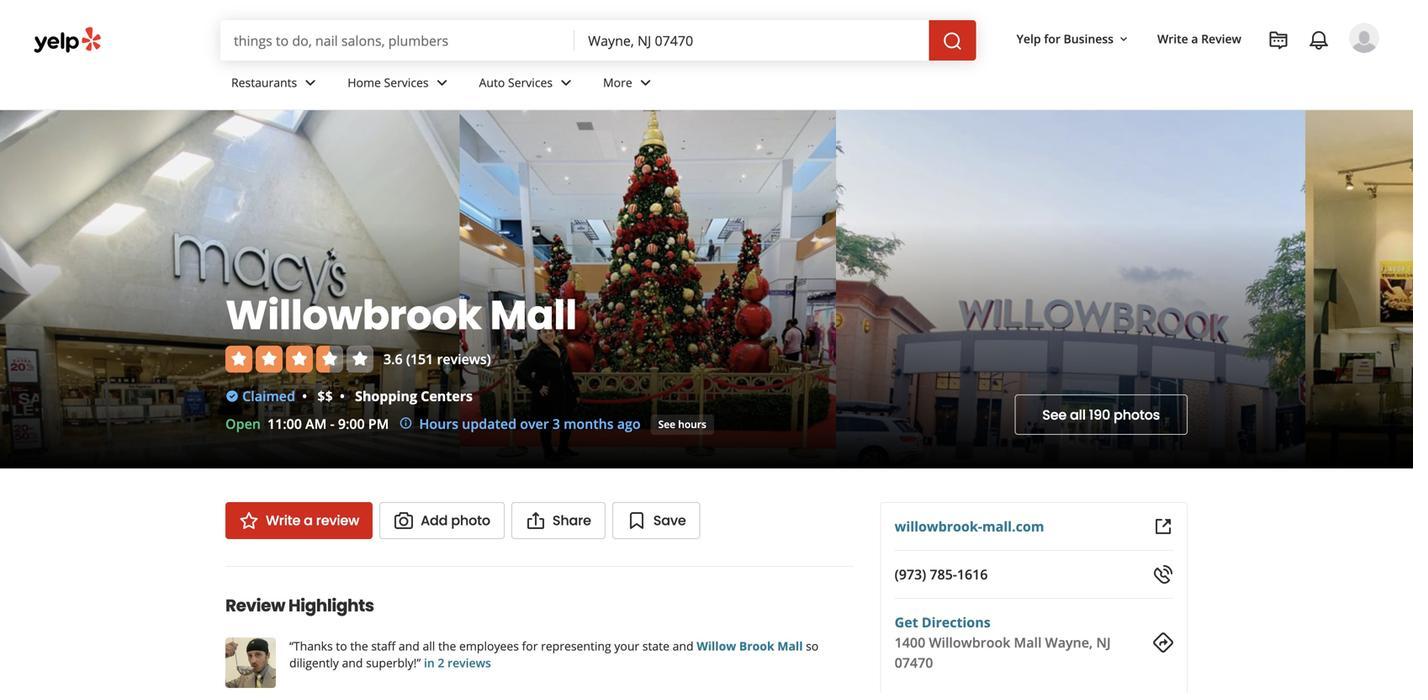 Task type: describe. For each thing, give the bounding box(es) containing it.
(151
[[406, 350, 434, 368]]

auto services
[[479, 75, 553, 91]]

190
[[1090, 406, 1111, 425]]

add
[[421, 511, 448, 530]]

none field things to do, nail salons, plumbers
[[221, 20, 575, 61]]

in
[[424, 655, 435, 671]]

9:00
[[338, 415, 365, 433]]

willowbrook-
[[895, 518, 983, 536]]

wayne,
[[1046, 634, 1093, 652]]

see hours link
[[651, 415, 714, 435]]

reviews
[[448, 655, 491, 671]]

employees
[[460, 638, 519, 654]]

2 horizontal spatial and
[[673, 638, 694, 654]]

1 the from the left
[[350, 638, 368, 654]]

willowbrook-mall.com
[[895, 518, 1045, 536]]

24 chevron down v2 image for more
[[636, 73, 656, 93]]

"
[[290, 638, 294, 654]]

centers
[[421, 387, 473, 405]]

willowbrook inside get directions 1400 willowbrook mall wayne, nj 07470
[[929, 634, 1011, 652]]

photo of willowbrook mall - wayne, nj, us. macy's image
[[0, 110, 460, 469]]

24 phone v2 image
[[1154, 565, 1174, 585]]

ago
[[618, 415, 641, 433]]

business
[[1064, 31, 1114, 47]]

16 info v2 image
[[399, 417, 413, 430]]

pm
[[368, 415, 389, 433]]

shopping centers link
[[355, 387, 473, 405]]

open
[[226, 415, 261, 433]]

785-
[[930, 566, 958, 584]]

write a review link
[[226, 502, 373, 540]]

share
[[553, 511, 592, 530]]

home services
[[348, 75, 429, 91]]

search image
[[943, 31, 963, 51]]

willowbrook-mall.com link
[[895, 518, 1045, 536]]

add photo
[[421, 511, 491, 530]]

representing
[[541, 638, 612, 654]]

willow
[[697, 638, 737, 654]]

updated
[[462, 415, 517, 433]]

16 chevron down v2 image
[[1118, 33, 1131, 46]]

reviews)
[[437, 350, 491, 368]]

info alert
[[399, 414, 641, 434]]

2 the from the left
[[438, 638, 456, 654]]

review highlights
[[226, 594, 374, 618]]

photo
[[451, 511, 491, 530]]

diligently
[[290, 655, 339, 671]]

24 directions v2 image
[[1154, 633, 1174, 653]]

state
[[643, 638, 670, 654]]

am
[[306, 415, 327, 433]]

open 11:00 am - 9:00 pm
[[226, 415, 389, 433]]

"
[[417, 655, 421, 671]]

0 horizontal spatial mall
[[490, 287, 577, 344]]

hours
[[419, 415, 459, 433]]

see for see hours
[[659, 417, 676, 431]]

willowbrook mall
[[226, 287, 577, 344]]

so
[[806, 638, 819, 654]]

" in 2 reviews
[[417, 655, 491, 671]]

3
[[553, 415, 560, 433]]

for inside review highlights element
[[522, 638, 538, 654]]

business categories element
[[218, 61, 1380, 109]]

(973)
[[895, 566, 927, 584]]

3.6 (151 reviews)
[[384, 350, 491, 368]]

more
[[603, 75, 633, 91]]

see all 190 photos
[[1043, 406, 1161, 425]]

so diligently and superbly!
[[290, 638, 819, 671]]

3.6
[[384, 350, 403, 368]]

07470
[[895, 654, 934, 672]]

share button
[[512, 502, 606, 540]]

nj
[[1097, 634, 1112, 652]]

24 share v2 image
[[526, 511, 546, 531]]

yelp
[[1017, 31, 1042, 47]]

1616
[[958, 566, 988, 584]]

christian l. image
[[226, 638, 276, 688]]

photo of willowbrook mall - wayne, nj, us. deck the halls image
[[460, 110, 837, 469]]

over
[[520, 415, 549, 433]]

staff
[[371, 638, 396, 654]]

1 horizontal spatial and
[[399, 638, 420, 654]]

photos
[[1114, 406, 1161, 425]]

services for home services
[[384, 75, 429, 91]]

24 star v2 image
[[239, 511, 259, 531]]

projects image
[[1269, 30, 1289, 51]]

yelp for business
[[1017, 31, 1114, 47]]

brook
[[740, 638, 775, 654]]

24 external link v2 image
[[1154, 517, 1174, 537]]



Task type: vqa. For each thing, say whether or not it's contained in the screenshot.
Staff
yes



Task type: locate. For each thing, give the bounding box(es) containing it.
to
[[336, 638, 347, 654]]

1 horizontal spatial write
[[1158, 31, 1189, 47]]

1 none field from the left
[[221, 20, 575, 61]]

services right auto
[[508, 75, 553, 91]]

$$
[[318, 387, 333, 405]]

1 horizontal spatial review
[[1202, 31, 1242, 47]]

write right 16 chevron down v2 icon
[[1158, 31, 1189, 47]]

(151 reviews) link
[[406, 350, 491, 368]]

hours
[[679, 417, 707, 431]]

24 chevron down v2 image inside more link
[[636, 73, 656, 93]]

all up in
[[423, 638, 435, 654]]

1 horizontal spatial for
[[1045, 31, 1061, 47]]

for right employees
[[522, 638, 538, 654]]

save button
[[613, 502, 701, 540]]

the
[[350, 638, 368, 654], [438, 638, 456, 654]]

shopping centers
[[355, 387, 473, 405]]

and
[[399, 638, 420, 654], [673, 638, 694, 654], [342, 655, 363, 671]]

11:00
[[268, 415, 302, 433]]

0 horizontal spatial see
[[659, 417, 676, 431]]

add photo link
[[380, 502, 505, 540]]

mall
[[490, 287, 577, 344], [1015, 634, 1042, 652], [778, 638, 803, 654]]

1 horizontal spatial all
[[1071, 406, 1086, 425]]

1 horizontal spatial willowbrook
[[929, 634, 1011, 652]]

gary o. image
[[1350, 23, 1380, 53]]

restaurants link
[[218, 61, 334, 109]]

claimed
[[243, 387, 295, 405]]

highlights
[[289, 594, 374, 618]]

24 chevron down v2 image right restaurants
[[301, 73, 321, 93]]

see left hours
[[659, 417, 676, 431]]

see for see all 190 photos
[[1043, 406, 1067, 425]]

1400
[[895, 634, 926, 652]]

1 vertical spatial a
[[304, 511, 313, 530]]

write right 24 star v2 icon
[[266, 511, 301, 530]]

your
[[615, 638, 640, 654]]

24 camera v2 image
[[394, 511, 414, 531]]

1 24 chevron down v2 image from the left
[[301, 73, 321, 93]]

None search field
[[221, 20, 977, 61]]

2 24 chevron down v2 image from the left
[[556, 73, 577, 93]]

auto services link
[[466, 61, 590, 109]]

write for write a review
[[266, 511, 301, 530]]

mall left wayne,
[[1015, 634, 1042, 652]]

willowbrook
[[226, 287, 482, 344], [929, 634, 1011, 652]]

review
[[1202, 31, 1242, 47], [226, 594, 285, 618]]

24 save outline v2 image
[[627, 511, 647, 531]]

0 vertical spatial a
[[1192, 31, 1199, 47]]

a left review at left bottom
[[304, 511, 313, 530]]

2 services from the left
[[508, 75, 553, 91]]

1 vertical spatial for
[[522, 638, 538, 654]]

see all 190 photos link
[[1015, 395, 1188, 435]]

and down to
[[342, 655, 363, 671]]

24 chevron down v2 image for restaurants
[[301, 73, 321, 93]]

0 horizontal spatial all
[[423, 638, 435, 654]]

all
[[1071, 406, 1086, 425], [423, 638, 435, 654]]

2 horizontal spatial mall
[[1015, 634, 1042, 652]]

1 horizontal spatial services
[[508, 75, 553, 91]]

yelp for business button
[[1010, 24, 1138, 54]]

24 chevron down v2 image right more
[[636, 73, 656, 93]]

see left 190
[[1043, 406, 1067, 425]]

1 services from the left
[[384, 75, 429, 91]]

directions
[[922, 614, 991, 632]]

3.6 star rating image
[[226, 346, 374, 373]]

photo of willowbrook mall - wayne, nj, us. qdoba image
[[1306, 110, 1414, 469]]

write a review
[[1158, 31, 1242, 47]]

0 horizontal spatial write
[[266, 511, 301, 530]]

a inside write a review link
[[304, 511, 313, 530]]

1 horizontal spatial mall
[[778, 638, 803, 654]]

16 claim filled v2 image
[[226, 390, 239, 403]]

1 horizontal spatial a
[[1192, 31, 1199, 47]]

save
[[654, 511, 686, 530]]

get directions 1400 willowbrook mall wayne, nj 07470
[[895, 614, 1112, 672]]

restaurants
[[231, 75, 297, 91]]

1 vertical spatial write
[[266, 511, 301, 530]]

(973) 785-1616
[[895, 566, 988, 584]]

all inside review highlights element
[[423, 638, 435, 654]]

mall inside get directions 1400 willowbrook mall wayne, nj 07470
[[1015, 634, 1042, 652]]

more link
[[590, 61, 670, 109]]

24 chevron down v2 image
[[301, 73, 321, 93], [556, 73, 577, 93], [636, 73, 656, 93]]

willowbrook down directions
[[929, 634, 1011, 652]]

2 horizontal spatial 24 chevron down v2 image
[[636, 73, 656, 93]]

mall left so
[[778, 638, 803, 654]]

1 vertical spatial review
[[226, 594, 285, 618]]

mall.com
[[983, 518, 1045, 536]]

0 horizontal spatial and
[[342, 655, 363, 671]]

0 horizontal spatial willowbrook
[[226, 287, 482, 344]]

review inside write a review link
[[1202, 31, 1242, 47]]

all left 190
[[1071, 406, 1086, 425]]

in 2 reviews button
[[421, 655, 491, 671]]

review inside review highlights element
[[226, 594, 285, 618]]

notifications image
[[1310, 30, 1330, 51]]

superbly!
[[366, 655, 417, 671]]

services for auto services
[[508, 75, 553, 91]]

for
[[1045, 31, 1061, 47], [522, 638, 538, 654]]

home services link
[[334, 61, 466, 109]]

write for write a review
[[1158, 31, 1189, 47]]

get
[[895, 614, 919, 632]]

for inside button
[[1045, 31, 1061, 47]]

24 chevron down v2 image for auto services
[[556, 73, 577, 93]]

for right yelp
[[1045, 31, 1061, 47]]

3 24 chevron down v2 image from the left
[[636, 73, 656, 93]]

review
[[316, 511, 359, 530]]

none field address, neighborhood, city, state or zip
[[575, 20, 930, 61]]

the up 2
[[438, 638, 456, 654]]

thanks
[[294, 638, 333, 654]]

services
[[384, 75, 429, 91], [508, 75, 553, 91]]

home
[[348, 75, 381, 91]]

a for review
[[304, 511, 313, 530]]

willow brook mall button
[[697, 638, 803, 654]]

and right state
[[673, 638, 694, 654]]

1 horizontal spatial 24 chevron down v2 image
[[556, 73, 577, 93]]

address, neighborhood, city, state or zip text field
[[575, 20, 930, 61]]

24 chevron down v2 image
[[432, 73, 452, 93]]

shopping
[[355, 387, 417, 405]]

0 horizontal spatial a
[[304, 511, 313, 530]]

and inside so diligently and superbly!
[[342, 655, 363, 671]]

1 horizontal spatial the
[[438, 638, 456, 654]]

" thanks to the staff and all the employees for representing your state and willow brook mall
[[290, 638, 803, 654]]

-
[[330, 415, 335, 433]]

and up "
[[399, 638, 420, 654]]

write a review link
[[1151, 24, 1249, 54]]

mall up reviews)
[[490, 287, 577, 344]]

0 horizontal spatial 24 chevron down v2 image
[[301, 73, 321, 93]]

None field
[[221, 20, 575, 61], [575, 20, 930, 61]]

services left 24 chevron down v2 icon
[[384, 75, 429, 91]]

0 vertical spatial for
[[1045, 31, 1061, 47]]

a for review
[[1192, 31, 1199, 47]]

1 horizontal spatial see
[[1043, 406, 1067, 425]]

2
[[438, 655, 445, 671]]

write
[[1158, 31, 1189, 47], [266, 511, 301, 530]]

0 vertical spatial willowbrook
[[226, 287, 482, 344]]

hours updated over 3 months ago
[[419, 415, 641, 433]]

photo of willowbrook mall - wayne, nj, us. willowbrook mall image
[[837, 110, 1306, 469]]

24 chevron down v2 image inside restaurants link
[[301, 73, 321, 93]]

review highlights element
[[199, 566, 867, 694]]

2 none field from the left
[[575, 20, 930, 61]]

0 horizontal spatial review
[[226, 594, 285, 618]]

0 vertical spatial review
[[1202, 31, 1242, 47]]

24 chevron down v2 image right auto services
[[556, 73, 577, 93]]

get directions link
[[895, 614, 991, 632]]

user actions element
[[1004, 21, 1404, 125]]

a inside write a review link
[[1192, 31, 1199, 47]]

auto
[[479, 75, 505, 91]]

1 vertical spatial willowbrook
[[929, 634, 1011, 652]]

review up christian l. image
[[226, 594, 285, 618]]

see hours
[[659, 417, 707, 431]]

mall inside review highlights element
[[778, 638, 803, 654]]

0 horizontal spatial for
[[522, 638, 538, 654]]

willowbrook up 3.6
[[226, 287, 482, 344]]

1 vertical spatial all
[[423, 638, 435, 654]]

review left projects image
[[1202, 31, 1242, 47]]

24 chevron down v2 image inside auto services link
[[556, 73, 577, 93]]

a right 16 chevron down v2 icon
[[1192, 31, 1199, 47]]

0 vertical spatial all
[[1071, 406, 1086, 425]]

write a review
[[266, 511, 359, 530]]

things to do, nail salons, plumbers text field
[[221, 20, 575, 61]]

0 horizontal spatial the
[[350, 638, 368, 654]]

a
[[1192, 31, 1199, 47], [304, 511, 313, 530]]

0 horizontal spatial services
[[384, 75, 429, 91]]

the right to
[[350, 638, 368, 654]]

write inside user actions element
[[1158, 31, 1189, 47]]

months
[[564, 415, 614, 433]]

0 vertical spatial write
[[1158, 31, 1189, 47]]



